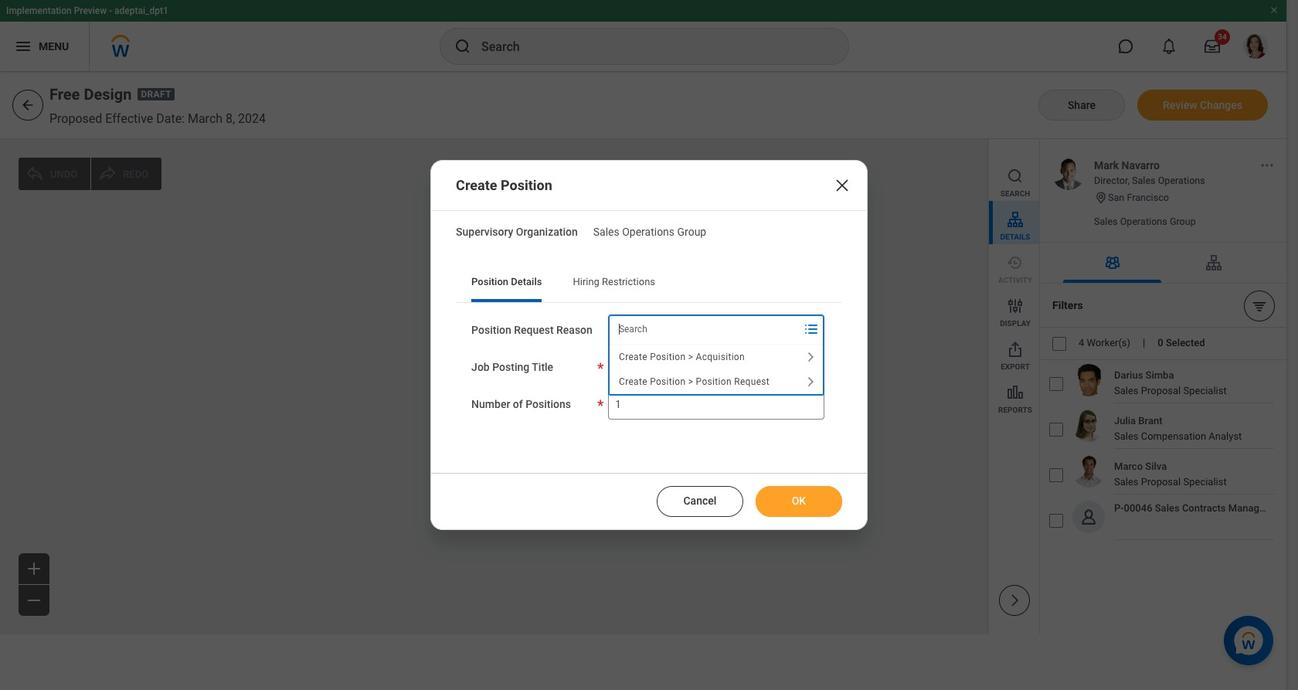 Task type: locate. For each thing, give the bounding box(es) containing it.
8,
[[226, 111, 235, 126]]

0 vertical spatial create
[[456, 177, 498, 193]]

job
[[472, 361, 490, 373]]

julia brant sales compensation analyst
[[1115, 415, 1243, 442]]

0 vertical spatial 4
[[633, 271, 637, 280]]

minus image
[[25, 591, 43, 610]]

1 proposal from the top
[[1142, 385, 1182, 397]]

julia
[[1115, 415, 1137, 427]]

specialist inside the 'darius simba sales proposal specialist'
[[1184, 385, 1228, 397]]

position request reason
[[472, 324, 593, 336]]

0 selected
[[1159, 337, 1206, 349]]

reports
[[999, 406, 1033, 414]]

menu
[[990, 139, 1040, 418]]

contact card matrix manager image
[[616, 268, 631, 283]]

proposal inside marco silva sales proposal specialist
[[1142, 476, 1182, 488]]

redo button
[[91, 158, 162, 190]]

proposal
[[1142, 385, 1182, 397], [1142, 476, 1182, 488]]

1 vertical spatial create
[[619, 352, 648, 363]]

>
[[689, 352, 694, 363], [689, 376, 694, 387]]

specialist up contracts
[[1184, 476, 1228, 488]]

filter image
[[1253, 298, 1268, 314]]

proposal down simba
[[1142, 385, 1182, 397]]

1 specialist from the top
[[1184, 385, 1228, 397]]

operations up contact card matrix manager image
[[623, 226, 675, 238]]

0 horizontal spatial tab list
[[456, 265, 843, 302]]

specialist for marco silva sales proposal specialist
[[1184, 476, 1228, 488]]

0 vertical spatial request
[[514, 324, 554, 336]]

selected
[[1167, 337, 1206, 349]]

> for acquisition
[[689, 352, 694, 363]]

2 vertical spatial create
[[619, 376, 648, 387]]

group
[[1171, 216, 1197, 227], [678, 226, 707, 238]]

sales operations group up contact card matrix manager image
[[594, 226, 707, 238]]

date:
[[156, 111, 185, 126]]

1 horizontal spatial 4
[[1079, 337, 1085, 349]]

0 vertical spatial chevron right small image
[[802, 348, 820, 366]]

4 for 4
[[633, 271, 637, 280]]

0 horizontal spatial sales operations group
[[594, 226, 707, 238]]

search
[[1001, 189, 1031, 198]]

1 horizontal spatial group
[[1171, 216, 1197, 227]]

0
[[590, 271, 594, 280], [1159, 337, 1164, 349]]

request up title
[[514, 324, 554, 336]]

create down create position > acquisition at the bottom
[[619, 376, 648, 387]]

supervisory organization
[[456, 226, 578, 238]]

chevron right small image for create position > position request
[[802, 373, 820, 391]]

1 horizontal spatial navarro
[[1122, 159, 1160, 172]]

organization
[[516, 226, 578, 238]]

export
[[1001, 363, 1031, 371]]

director,
[[1095, 175, 1130, 186], [573, 236, 609, 247]]

navarro
[[1122, 159, 1160, 172], [598, 222, 633, 234]]

hiring restrictions
[[573, 276, 656, 288]]

details up position request reason
[[511, 276, 542, 288]]

1 vertical spatial navarro
[[598, 222, 633, 234]]

tab list down 'sales operations group' element at the top
[[456, 265, 843, 302]]

specialist inside marco silva sales proposal specialist
[[1184, 476, 1228, 488]]

proposal down silva on the bottom
[[1142, 476, 1182, 488]]

free design
[[49, 85, 132, 104]]

march
[[188, 111, 223, 126]]

position
[[501, 177, 553, 193], [472, 276, 509, 288], [472, 324, 512, 336], [650, 352, 686, 363], [650, 376, 686, 387], [696, 376, 732, 387]]

inbox large image
[[1205, 39, 1221, 54]]

0 horizontal spatial details
[[511, 276, 542, 288]]

sales operations group element
[[594, 223, 707, 238]]

> up create position > position request
[[689, 352, 694, 363]]

share button
[[1039, 90, 1126, 121]]

draft
[[141, 89, 171, 100]]

brant
[[1139, 415, 1163, 427]]

create for create position
[[456, 177, 498, 193]]

mark navarro director, sales operations
[[1095, 159, 1206, 186], [573, 222, 687, 247]]

mark up location icon
[[1095, 159, 1120, 172]]

share
[[1068, 99, 1096, 111]]

director, up san
[[1095, 175, 1130, 186]]

1 horizontal spatial director,
[[1095, 175, 1130, 186]]

request
[[514, 324, 554, 336], [735, 376, 770, 387]]

supervisory
[[456, 226, 514, 238]]

proposal inside the 'darius simba sales proposal specialist'
[[1142, 385, 1182, 397]]

review
[[1164, 99, 1198, 111]]

undo
[[50, 168, 77, 180]]

1 vertical spatial 4
[[1079, 337, 1085, 349]]

contracts
[[1183, 503, 1227, 514]]

cancel
[[684, 495, 717, 507]]

4 left the worker(s)
[[1079, 337, 1085, 349]]

0 right |
[[1159, 337, 1164, 349]]

2 specialist from the top
[[1184, 476, 1228, 488]]

0 vertical spatial proposal
[[1142, 385, 1182, 397]]

create up supervisory
[[456, 177, 498, 193]]

0 vertical spatial 0
[[590, 271, 594, 280]]

1 vertical spatial proposal
[[1142, 476, 1182, 488]]

4 right contact card matrix manager image
[[633, 271, 637, 280]]

group inside create position dialog
[[678, 226, 707, 238]]

tab list inside create position dialog
[[456, 265, 843, 302]]

operations
[[1159, 175, 1206, 186], [1121, 216, 1168, 227], [623, 226, 675, 238], [638, 236, 687, 247]]

1 horizontal spatial details
[[1001, 233, 1031, 241]]

0 horizontal spatial 4
[[633, 271, 637, 280]]

operations inside create position dialog
[[623, 226, 675, 238]]

0 vertical spatial >
[[689, 352, 694, 363]]

display
[[1001, 319, 1031, 328]]

tab list for filters
[[1041, 243, 1288, 284]]

create
[[456, 177, 498, 193], [619, 352, 648, 363], [619, 376, 648, 387]]

tab list down francisco
[[1041, 243, 1288, 284]]

design
[[84, 85, 132, 104]]

undo l image
[[26, 165, 44, 183]]

proposed effective date: march 8, 2024
[[49, 111, 266, 126]]

details inside tab list
[[511, 276, 542, 288]]

1 vertical spatial chevron right small image
[[802, 373, 820, 391]]

0 for 0
[[590, 271, 594, 280]]

0 horizontal spatial navarro
[[598, 222, 633, 234]]

sales operations group inside create position dialog
[[594, 226, 707, 238]]

4 for 4 worker(s)
[[1079, 337, 1085, 349]]

details
[[1001, 233, 1031, 241], [511, 276, 542, 288]]

1 vertical spatial mark navarro director, sales operations
[[573, 222, 687, 247]]

0 horizontal spatial director,
[[573, 236, 609, 247]]

create up create position > position request
[[619, 352, 648, 363]]

position down create position > acquisition at the bottom
[[650, 376, 686, 387]]

sales operations group down francisco
[[1095, 216, 1197, 227]]

create position
[[456, 177, 553, 193]]

sales inside julia brant sales compensation analyst
[[1115, 431, 1139, 442]]

free
[[49, 85, 80, 104]]

chevron right small image for create position > acquisition
[[802, 348, 820, 366]]

mark navarro director, sales operations up francisco
[[1095, 159, 1206, 186]]

1 vertical spatial details
[[511, 276, 542, 288]]

1 vertical spatial >
[[689, 376, 694, 387]]

1 > from the top
[[689, 352, 694, 363]]

2 proposal from the top
[[1142, 476, 1182, 488]]

1 chevron right small image from the top
[[802, 348, 820, 366]]

proposal for marco silva
[[1142, 476, 1182, 488]]

> for position
[[689, 376, 694, 387]]

|
[[1144, 337, 1146, 349]]

close environment banner image
[[1270, 5, 1280, 15]]

mark navarro director, sales operations up contact card matrix manager image
[[573, 222, 687, 247]]

org chart image
[[1205, 254, 1224, 272], [573, 268, 588, 283]]

details down search
[[1001, 233, 1031, 241]]

1 horizontal spatial tab list
[[1041, 243, 1288, 284]]

1 vertical spatial mark
[[573, 222, 595, 234]]

request down acquisition
[[735, 376, 770, 387]]

sales operations group
[[1095, 216, 1197, 227], [594, 226, 707, 238]]

review changes
[[1164, 99, 1243, 111]]

navarro up san francisco
[[1122, 159, 1160, 172]]

1 horizontal spatial mark navarro director, sales operations
[[1095, 159, 1206, 186]]

2 chevron right small image from the top
[[802, 373, 820, 391]]

contact card matrix manager image
[[1104, 254, 1122, 272]]

specialist
[[1184, 385, 1228, 397], [1184, 476, 1228, 488]]

1 horizontal spatial 0
[[1159, 337, 1164, 349]]

mark up hiring
[[573, 222, 595, 234]]

marco
[[1115, 461, 1144, 472]]

0 horizontal spatial group
[[678, 226, 707, 238]]

changes
[[1201, 99, 1243, 111]]

ok
[[792, 495, 807, 507]]

tab list containing position details
[[456, 265, 843, 302]]

0 horizontal spatial request
[[514, 324, 554, 336]]

chevron right small image
[[802, 348, 820, 366], [802, 373, 820, 391]]

0 horizontal spatial 0
[[590, 271, 594, 280]]

tab list
[[1041, 243, 1288, 284], [456, 265, 843, 302]]

preview
[[74, 5, 107, 16]]

1 vertical spatial 0
[[1159, 337, 1164, 349]]

ok button
[[756, 486, 843, 517]]

1 vertical spatial director,
[[573, 236, 609, 247]]

create inside dialog
[[456, 177, 498, 193]]

1 vertical spatial specialist
[[1184, 476, 1228, 488]]

1 vertical spatial request
[[735, 376, 770, 387]]

4
[[633, 271, 637, 280], [1079, 337, 1085, 349]]

Number of Positions text field
[[608, 389, 825, 420]]

2 > from the top
[[689, 376, 694, 387]]

0 left contact card matrix manager image
[[590, 271, 594, 280]]

navarro up contact card matrix manager image
[[598, 222, 633, 234]]

specialist up julia brant sales compensation analyst
[[1184, 385, 1228, 397]]

simba
[[1146, 370, 1175, 381]]

sales
[[1133, 175, 1156, 186], [1095, 216, 1118, 227], [594, 226, 620, 238], [612, 236, 636, 247], [1115, 385, 1139, 397], [1115, 431, 1139, 442], [1115, 476, 1139, 488], [1156, 503, 1180, 514]]

0 horizontal spatial mark
[[573, 222, 595, 234]]

darius simba sales proposal specialist
[[1115, 370, 1228, 397]]

0 horizontal spatial org chart image
[[573, 268, 588, 283]]

director, up hiring
[[573, 236, 609, 247]]

0 vertical spatial navarro
[[1122, 159, 1160, 172]]

1 horizontal spatial org chart image
[[1205, 254, 1224, 272]]

chevron right image
[[1007, 593, 1023, 608]]

x image
[[833, 176, 852, 195]]

plus image
[[25, 560, 43, 578]]

0 vertical spatial specialist
[[1184, 385, 1228, 397]]

> down create position > acquisition at the bottom
[[689, 376, 694, 387]]

0 vertical spatial mark
[[1095, 159, 1120, 172]]

posting
[[493, 361, 530, 373]]

create position dialog
[[431, 160, 868, 530]]

mark
[[1095, 159, 1120, 172], [573, 222, 595, 234]]

sales inside the 'darius simba sales proposal specialist'
[[1115, 385, 1139, 397]]



Task type: describe. For each thing, give the bounding box(es) containing it.
operations up francisco
[[1159, 175, 1206, 186]]

1 horizontal spatial request
[[735, 376, 770, 387]]

implementation preview -   adeptai_dpt1
[[6, 5, 168, 16]]

analyst
[[1210, 431, 1243, 442]]

cancel button
[[657, 486, 744, 517]]

implementation
[[6, 5, 72, 16]]

1 horizontal spatial sales operations group
[[1095, 216, 1197, 227]]

position up supervisory organization
[[501, 177, 553, 193]]

create position > position request
[[619, 376, 770, 387]]

adeptai_dpt1
[[114, 5, 168, 16]]

manager
[[1229, 503, 1269, 514]]

acquisition
[[696, 352, 745, 363]]

Position Request Reason field
[[609, 315, 799, 343]]

position down supervisory
[[472, 276, 509, 288]]

2024
[[238, 111, 266, 126]]

number
[[472, 398, 511, 410]]

p-00046 sales contracts manager (unfille
[[1115, 503, 1299, 514]]

san francisco
[[1109, 191, 1170, 203]]

sales inside create position dialog
[[594, 226, 620, 238]]

p-
[[1115, 503, 1125, 514]]

job posting title
[[472, 361, 554, 373]]

activity
[[999, 276, 1033, 285]]

create for create position > acquisition
[[619, 352, 648, 363]]

restrictions
[[602, 276, 656, 288]]

notifications large image
[[1162, 39, 1178, 54]]

search image
[[454, 37, 472, 56]]

sales inside marco silva sales proposal specialist
[[1115, 476, 1139, 488]]

-
[[109, 5, 112, 16]]

review changes button
[[1138, 90, 1269, 121]]

of
[[513, 398, 523, 410]]

proposal for darius simba
[[1142, 385, 1182, 397]]

marco silva sales proposal specialist
[[1115, 461, 1228, 488]]

create for create position > position request
[[619, 376, 648, 387]]

0 vertical spatial director,
[[1095, 175, 1130, 186]]

redo
[[123, 168, 149, 180]]

0 vertical spatial mark navarro director, sales operations
[[1095, 159, 1206, 186]]

prompts image
[[802, 320, 821, 339]]

francisco
[[1128, 191, 1170, 203]]

effective
[[105, 111, 153, 126]]

tab list for position request reason
[[456, 265, 843, 302]]

darius
[[1115, 370, 1144, 381]]

undo r image
[[98, 165, 117, 183]]

request inside create position dialog
[[514, 324, 554, 336]]

positions
[[526, 398, 571, 410]]

specialist for darius simba sales proposal specialist
[[1184, 385, 1228, 397]]

proposed
[[49, 111, 102, 126]]

operations down francisco
[[1121, 216, 1168, 227]]

0 horizontal spatial mark navarro director, sales operations
[[573, 222, 687, 247]]

0 vertical spatial details
[[1001, 233, 1031, 241]]

position up number of positions text box
[[696, 376, 732, 387]]

location image
[[1095, 191, 1109, 205]]

0 for 0 selected
[[1159, 337, 1164, 349]]

menu containing search
[[990, 139, 1040, 418]]

00046
[[1125, 503, 1153, 514]]

title
[[532, 361, 554, 373]]

1 horizontal spatial mark
[[1095, 159, 1120, 172]]

reason
[[557, 324, 593, 336]]

arrow left image
[[20, 97, 36, 113]]

silva
[[1146, 461, 1168, 472]]

4 worker(s)
[[1079, 337, 1131, 349]]

position up 'job'
[[472, 324, 512, 336]]

(unfille
[[1272, 503, 1299, 514]]

position up create position > position request
[[650, 352, 686, 363]]

filters
[[1053, 299, 1084, 312]]

related actions image
[[1260, 158, 1276, 173]]

worker(s)
[[1087, 337, 1131, 349]]

profile logan mcneil element
[[1235, 29, 1278, 63]]

san
[[1109, 191, 1125, 203]]

compensation
[[1142, 431, 1207, 442]]

implementation preview -   adeptai_dpt1 banner
[[0, 0, 1287, 71]]

hiring
[[573, 276, 600, 288]]

undo button
[[19, 158, 91, 190]]

Job Posting Title text field
[[608, 352, 825, 383]]

operations up the restrictions
[[638, 236, 687, 247]]

create position > acquisition
[[619, 352, 745, 363]]

user image
[[1079, 507, 1100, 527]]

position details
[[472, 276, 542, 288]]

number of positions
[[472, 398, 571, 410]]



Task type: vqa. For each thing, say whether or not it's contained in the screenshot.
cancel
yes



